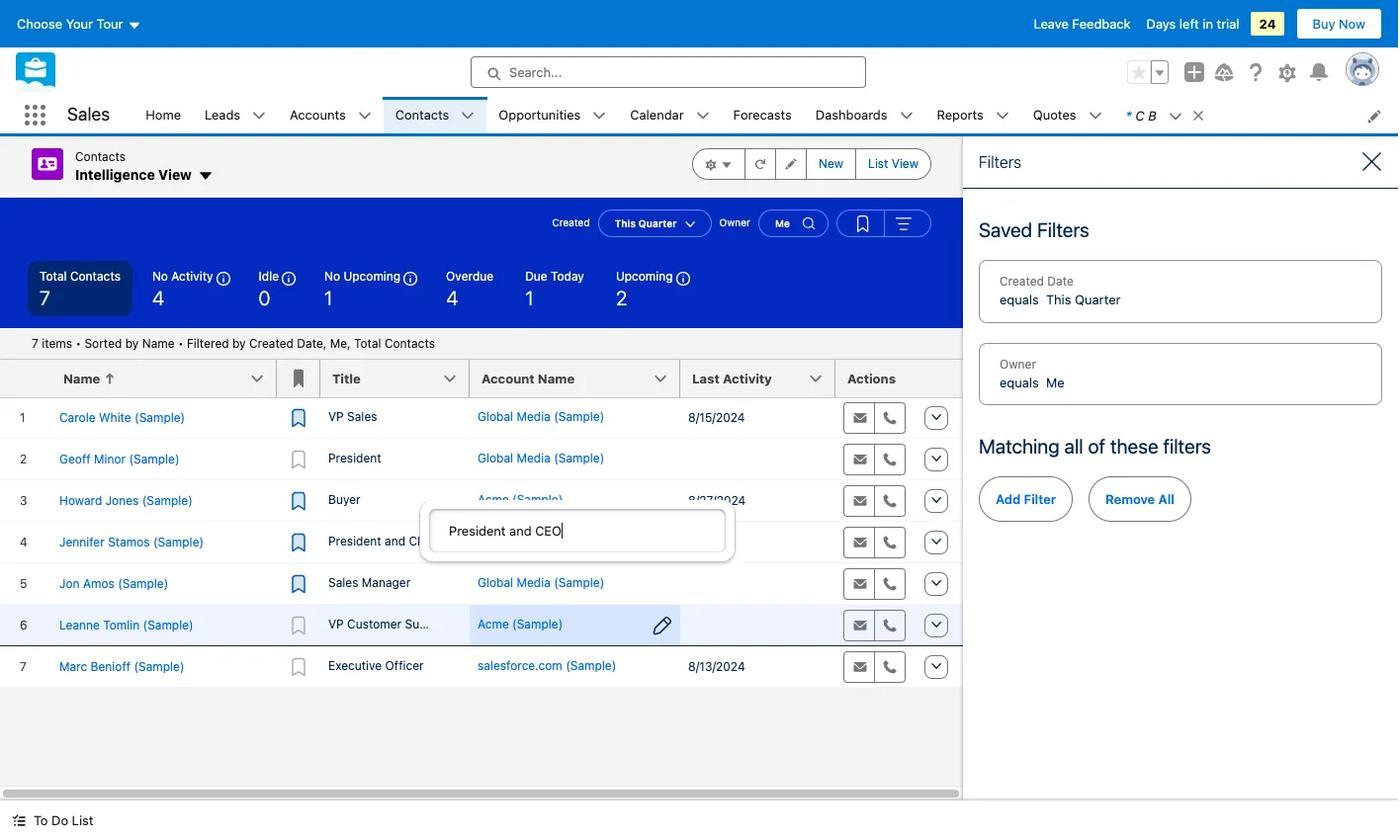 Task type: locate. For each thing, give the bounding box(es) containing it.
7
[[40, 286, 50, 309], [32, 336, 38, 351]]

1 horizontal spatial filters
[[1037, 219, 1090, 241]]

text default image for opportunities
[[593, 109, 607, 123]]

1 horizontal spatial list
[[869, 156, 889, 171]]

1 vertical spatial list
[[72, 813, 93, 829]]

search...
[[509, 64, 562, 80]]

text default image left "*"
[[1089, 109, 1102, 123]]

buy
[[1313, 16, 1336, 32]]

0 vertical spatial list
[[869, 156, 889, 171]]

by right sorted
[[125, 336, 139, 351]]

view for intelligence view
[[158, 166, 192, 183]]

• left filtered
[[178, 336, 184, 351]]

0 horizontal spatial quarter
[[639, 217, 677, 229]]

1 down due
[[525, 286, 534, 309]]

1 horizontal spatial •
[[178, 336, 184, 351]]

1 vertical spatial quarter
[[1075, 292, 1121, 308]]

by right filtered
[[232, 336, 246, 351]]

this down date
[[1046, 292, 1072, 308]]

24
[[1260, 16, 1276, 32]]

1 vertical spatial me
[[1046, 374, 1065, 390]]

0 vertical spatial equals
[[1000, 292, 1039, 308]]

vp down title
[[328, 409, 344, 424]]

2 1 from the left
[[525, 286, 534, 309]]

0 vertical spatial quarter
[[639, 217, 677, 229]]

2 vertical spatial sales
[[328, 575, 359, 590]]

by
[[125, 336, 139, 351], [232, 336, 246, 351]]

no activity
[[152, 269, 213, 283]]

filters
[[979, 153, 1022, 171], [1037, 219, 1090, 241]]

2 president from the top
[[328, 534, 382, 548]]

text default image inside reports list item
[[996, 109, 1010, 123]]

text default image inside contacts 'list item'
[[461, 109, 475, 123]]

group down the list view button
[[837, 209, 932, 237]]

1 horizontal spatial name
[[142, 336, 175, 351]]

leads link
[[193, 97, 252, 134]]

text default image for accounts
[[358, 109, 372, 123]]

1 horizontal spatial 7
[[40, 286, 50, 309]]

0 horizontal spatial me
[[775, 217, 790, 229]]

all
[[1159, 492, 1175, 507]]

filters up date
[[1037, 219, 1090, 241]]

filters down reports list item
[[979, 153, 1022, 171]]

executive officer
[[328, 658, 424, 673]]

president for president and ceo
[[328, 534, 382, 548]]

None text field
[[428, 508, 727, 554]]

list right do
[[72, 813, 93, 829]]

created
[[552, 217, 590, 228], [1000, 274, 1044, 289], [249, 336, 294, 351]]

row number cell
[[0, 360, 51, 398]]

created for created date equals this quarter
[[1000, 274, 1044, 289]]

1 horizontal spatial me
[[1046, 374, 1065, 390]]

text default image inside accounts list item
[[358, 109, 372, 123]]

text default image inside 'dashboards' list item
[[900, 109, 913, 123]]

1 vertical spatial group
[[692, 148, 932, 180]]

vp left customer
[[328, 617, 344, 632]]

0 horizontal spatial filters
[[979, 153, 1022, 171]]

1 horizontal spatial 1
[[525, 286, 534, 309]]

upcoming up "2" on the left of the page
[[616, 269, 673, 283]]

1 horizontal spatial total
[[354, 336, 381, 351]]

row number image
[[0, 360, 51, 397]]

1 horizontal spatial no
[[324, 269, 340, 283]]

president left and
[[328, 534, 382, 548]]

7 up items
[[40, 286, 50, 309]]

quotes link
[[1022, 97, 1089, 134]]

title button
[[320, 360, 470, 397]]

in
[[1203, 16, 1214, 32]]

created inside created date equals this quarter
[[1000, 274, 1044, 289]]

list item
[[1114, 97, 1214, 134]]

contacts link
[[383, 97, 461, 134]]

1 inside due today 1
[[525, 286, 534, 309]]

total right the 'me,' on the top
[[354, 336, 381, 351]]

view down 'dashboards' list item
[[892, 156, 919, 171]]

0 horizontal spatial 1
[[324, 286, 333, 309]]

view for list view
[[892, 156, 919, 171]]

executive
[[328, 658, 382, 673]]

this up "2" on the left of the page
[[615, 217, 636, 229]]

days left in trial
[[1147, 16, 1240, 32]]

name up the name button
[[142, 336, 175, 351]]

7 left items
[[32, 336, 38, 351]]

list item containing *
[[1114, 97, 1214, 134]]

quarter inside button
[[639, 217, 677, 229]]

text default image inside calendar list item
[[696, 109, 710, 123]]

2 no from the left
[[324, 269, 340, 283]]

key performance indicators group
[[0, 261, 963, 328]]

2 vp from the top
[[328, 617, 344, 632]]

1
[[324, 286, 333, 309], [525, 286, 534, 309]]

opportunities
[[499, 107, 581, 122]]

text default image left to
[[12, 814, 26, 828]]

0 horizontal spatial by
[[125, 336, 139, 351]]

1 horizontal spatial created
[[552, 217, 590, 228]]

view
[[892, 156, 919, 171], [158, 166, 192, 183]]

no
[[152, 269, 168, 283], [324, 269, 340, 283]]

sales
[[67, 104, 110, 125], [347, 409, 377, 424], [328, 575, 359, 590]]

1 vertical spatial activity
[[723, 370, 772, 386]]

owner inside owner equals me
[[1000, 357, 1037, 371]]

1 vp from the top
[[328, 409, 344, 424]]

no upcoming
[[324, 269, 401, 283]]

b
[[1149, 107, 1157, 123]]

name down sorted
[[63, 370, 100, 386]]

1 vertical spatial this
[[1046, 292, 1072, 308]]

no right idle
[[324, 269, 340, 283]]

ceo
[[409, 534, 434, 548]]

name inside button
[[63, 370, 100, 386]]

activity
[[171, 269, 213, 283], [723, 370, 772, 386]]

0 horizontal spatial created
[[249, 336, 294, 351]]

remove all button
[[1089, 477, 1192, 522]]

quarter inside created date equals this quarter
[[1075, 292, 1121, 308]]

list containing home
[[134, 97, 1399, 134]]

last activity cell
[[681, 360, 848, 398]]

text default image right accounts
[[358, 109, 372, 123]]

2 horizontal spatial name
[[538, 370, 575, 386]]

1 horizontal spatial 4
[[446, 286, 458, 309]]

sales down title
[[347, 409, 377, 424]]

1 horizontal spatial upcoming
[[616, 269, 673, 283]]

activity up filtered
[[171, 269, 213, 283]]

president down 'vp sales'
[[328, 451, 382, 465]]

1 down no upcoming
[[324, 286, 333, 309]]

quarter
[[639, 217, 677, 229], [1075, 292, 1121, 308]]

1 4 from the left
[[152, 286, 164, 309]]

buy now button
[[1296, 8, 1383, 40]]

1 vertical spatial created
[[1000, 274, 1044, 289]]

1 president from the top
[[328, 451, 382, 465]]

2 4 from the left
[[446, 286, 458, 309]]

owner for owner
[[720, 217, 751, 228]]

contacts inside contacts link
[[395, 107, 449, 122]]

equals inside owner equals me
[[1000, 374, 1039, 390]]

saved
[[979, 219, 1033, 241]]

title cell
[[320, 360, 482, 398]]

text default image up list view
[[900, 109, 913, 123]]

contacts list item
[[383, 97, 487, 134]]

today
[[551, 269, 584, 283]]

7 inside total contacts 7
[[40, 286, 50, 309]]

owner left me button
[[720, 217, 751, 228]]

text default image
[[1192, 109, 1205, 122], [252, 109, 266, 123], [593, 109, 607, 123], [996, 109, 1010, 123], [1169, 110, 1183, 123], [104, 373, 116, 385]]

quotes list item
[[1022, 97, 1114, 134]]

last activity
[[692, 370, 772, 386]]

0 vertical spatial created
[[552, 217, 590, 228]]

matching all of these filters
[[979, 435, 1212, 458]]

sales left manager
[[328, 575, 359, 590]]

equals
[[1000, 292, 1039, 308], [1000, 374, 1039, 390]]

total contacts 7
[[40, 269, 121, 309]]

me inside owner equals me
[[1046, 374, 1065, 390]]

0 vertical spatial me
[[775, 217, 790, 229]]

4 down "overdue"
[[446, 286, 458, 309]]

2 equals from the top
[[1000, 374, 1039, 390]]

text default image inside to do list button
[[12, 814, 26, 828]]

account
[[482, 370, 535, 386]]

1 horizontal spatial quarter
[[1075, 292, 1121, 308]]

last activity button
[[681, 360, 836, 397]]

0 horizontal spatial total
[[40, 269, 67, 283]]

1 equals from the top
[[1000, 292, 1039, 308]]

view right intelligence
[[158, 166, 192, 183]]

0 horizontal spatial list
[[72, 813, 93, 829]]

text default image left opportunities link
[[461, 109, 475, 123]]

created up "today"
[[552, 217, 590, 228]]

accounts list item
[[278, 97, 383, 134]]

contacts
[[395, 107, 449, 122], [75, 149, 126, 164], [70, 269, 121, 283], [385, 336, 435, 351]]

2 horizontal spatial created
[[1000, 274, 1044, 289]]

0 vertical spatial president
[[328, 451, 382, 465]]

0 horizontal spatial upcoming
[[344, 269, 401, 283]]

due
[[525, 269, 548, 283]]

text default image inside leads list item
[[252, 109, 266, 123]]

cell
[[681, 439, 836, 480], [681, 522, 836, 563], [681, 563, 836, 605], [681, 605, 836, 646]]

view inside button
[[892, 156, 919, 171]]

contacts inside total contacts 7
[[70, 269, 121, 283]]

1 vertical spatial filters
[[1037, 219, 1090, 241]]

accounts
[[290, 107, 346, 122]]

now
[[1339, 16, 1366, 32]]

2 by from the left
[[232, 336, 246, 351]]

overdue
[[446, 269, 494, 283]]

sales up intelligence
[[67, 104, 110, 125]]

0 horizontal spatial no
[[152, 269, 168, 283]]

choose your tour button
[[16, 8, 142, 40]]

actions cell
[[836, 360, 915, 398]]

4 down no activity
[[152, 286, 164, 309]]

name
[[142, 336, 175, 351], [63, 370, 100, 386], [538, 370, 575, 386]]

2 vertical spatial group
[[837, 209, 932, 237]]

idle
[[259, 269, 279, 283]]

text default image for quotes
[[1089, 109, 1102, 123]]

1 horizontal spatial by
[[232, 336, 246, 351]]

group up me button
[[692, 148, 932, 180]]

2 cell from the top
[[681, 522, 836, 563]]

1 horizontal spatial activity
[[723, 370, 772, 386]]

quotes
[[1033, 107, 1077, 122]]

search... button
[[471, 56, 866, 88]]

list
[[134, 97, 1399, 134]]

8/13/2024
[[688, 659, 745, 674]]

1 vertical spatial president
[[328, 534, 382, 548]]

text default image for *
[[1169, 110, 1183, 123]]

me,
[[330, 336, 351, 351]]

filters
[[1164, 435, 1212, 458]]

1 horizontal spatial view
[[892, 156, 919, 171]]

this
[[615, 217, 636, 229], [1046, 292, 1072, 308]]

created left date,
[[249, 336, 294, 351]]

owner right action 'image'
[[1000, 357, 1037, 371]]

• right items
[[76, 336, 81, 351]]

0 vertical spatial group
[[1128, 60, 1169, 84]]

1 vertical spatial 7
[[32, 336, 38, 351]]

group
[[1128, 60, 1169, 84], [692, 148, 932, 180], [837, 209, 932, 237]]

intelligence view
[[75, 166, 192, 183]]

1 vertical spatial vp
[[328, 617, 344, 632]]

0 vertical spatial activity
[[171, 269, 213, 283]]

equals down "saved"
[[1000, 292, 1039, 308]]

0 horizontal spatial view
[[158, 166, 192, 183]]

contacts right accounts list item
[[395, 107, 449, 122]]

contacts up sorted
[[70, 269, 121, 283]]

0 horizontal spatial activity
[[171, 269, 213, 283]]

4 cell from the top
[[681, 605, 836, 646]]

0 vertical spatial this
[[615, 217, 636, 229]]

activity inside button
[[723, 370, 772, 386]]

text default image inside opportunities 'list item'
[[593, 109, 607, 123]]

0 horizontal spatial •
[[76, 336, 81, 351]]

1 upcoming from the left
[[344, 269, 401, 283]]

0 horizontal spatial 4
[[152, 286, 164, 309]]

0 vertical spatial 7
[[40, 286, 50, 309]]

0 vertical spatial owner
[[720, 217, 751, 228]]

grid
[[0, 360, 964, 689]]

created for created
[[552, 217, 590, 228]]

text default image for reports
[[996, 109, 1010, 123]]

account name cell
[[470, 360, 692, 398]]

sales manager
[[328, 575, 411, 590]]

created left date
[[1000, 274, 1044, 289]]

group up b at the right top of page
[[1128, 60, 1169, 84]]

leave feedback link
[[1034, 16, 1131, 32]]

total up items
[[40, 269, 67, 283]]

remove
[[1106, 492, 1155, 507]]

0 horizontal spatial this
[[615, 217, 636, 229]]

text default image inside the name button
[[104, 373, 116, 385]]

1 horizontal spatial this
[[1046, 292, 1072, 308]]

equals up matching
[[1000, 374, 1039, 390]]

•
[[76, 336, 81, 351], [178, 336, 184, 351]]

text default image right calendar
[[696, 109, 710, 123]]

0 horizontal spatial owner
[[720, 217, 751, 228]]

activity inside key performance indicators group
[[171, 269, 213, 283]]

text default image for calendar
[[696, 109, 710, 123]]

activity right 'last' on the top of page
[[723, 370, 772, 386]]

1 vertical spatial owner
[[1000, 357, 1037, 371]]

text default image
[[358, 109, 372, 123], [461, 109, 475, 123], [696, 109, 710, 123], [900, 109, 913, 123], [1089, 109, 1102, 123], [198, 168, 213, 184], [12, 814, 26, 828]]

1 no from the left
[[152, 269, 168, 283]]

equals inside created date equals this quarter
[[1000, 292, 1039, 308]]

text default image inside "quotes" list item
[[1089, 109, 1102, 123]]

no right total contacts 7
[[152, 269, 168, 283]]

upcoming up the 'me,' on the top
[[344, 269, 401, 283]]

0 vertical spatial sales
[[67, 104, 110, 125]]

name right account
[[538, 370, 575, 386]]

manager
[[362, 575, 411, 590]]

0 vertical spatial total
[[40, 269, 67, 283]]

account name button
[[470, 360, 681, 397]]

text default image for leads
[[252, 109, 266, 123]]

1 horizontal spatial owner
[[1000, 357, 1037, 371]]

me button
[[759, 209, 829, 237]]

customer
[[347, 617, 402, 632]]

president
[[328, 451, 382, 465], [328, 534, 382, 548]]

list right new
[[869, 156, 889, 171]]

1 vertical spatial equals
[[1000, 374, 1039, 390]]

upcoming
[[344, 269, 401, 283], [616, 269, 673, 283]]

0 horizontal spatial name
[[63, 370, 100, 386]]

*
[[1126, 107, 1132, 123]]

text default image down leads link on the top
[[198, 168, 213, 184]]

0 vertical spatial vp
[[328, 409, 344, 424]]

sales for sales
[[67, 104, 110, 125]]



Task type: describe. For each thing, give the bounding box(es) containing it.
0 vertical spatial filters
[[979, 153, 1022, 171]]

add filter button
[[979, 477, 1073, 522]]

title
[[332, 370, 361, 386]]

choose
[[17, 16, 62, 32]]

3 cell from the top
[[681, 563, 836, 605]]

accounts link
[[278, 97, 358, 134]]

date
[[1048, 274, 1074, 289]]

dashboards link
[[804, 97, 900, 134]]

dashboards list item
[[804, 97, 925, 134]]

action image
[[915, 360, 964, 397]]

1 by from the left
[[125, 336, 139, 351]]

matching
[[979, 435, 1060, 458]]

group containing new
[[692, 148, 932, 180]]

leave feedback
[[1034, 16, 1131, 32]]

activity for no activity
[[171, 269, 213, 283]]

days
[[1147, 16, 1176, 32]]

this quarter button
[[598, 209, 712, 237]]

2 • from the left
[[178, 336, 184, 351]]

action cell
[[915, 360, 964, 398]]

* c b
[[1126, 107, 1157, 123]]

filter
[[1024, 492, 1056, 507]]

buy now
[[1313, 16, 1366, 32]]

7 items • sorted by name • filtered by created date, me, total contacts
[[32, 336, 435, 351]]

7 items • sorted by name • filtered by created date, me, total contacts status
[[32, 336, 435, 351]]

last
[[692, 370, 720, 386]]

forecasts link
[[722, 97, 804, 134]]

this inside button
[[615, 217, 636, 229]]

president for president
[[328, 451, 382, 465]]

sorted
[[84, 336, 122, 351]]

these
[[1111, 435, 1159, 458]]

actions
[[848, 370, 896, 386]]

new button
[[806, 148, 857, 180]]

c
[[1136, 107, 1145, 123]]

no for 1
[[324, 269, 340, 283]]

text default image for contacts
[[461, 109, 475, 123]]

grid containing name
[[0, 360, 964, 689]]

list view button
[[856, 148, 932, 180]]

name cell
[[51, 360, 289, 398]]

feedback
[[1073, 16, 1131, 32]]

account name
[[482, 370, 575, 386]]

reports list item
[[925, 97, 1022, 134]]

items
[[42, 336, 72, 351]]

1 • from the left
[[76, 336, 81, 351]]

to do list
[[34, 813, 93, 829]]

8/27/2024
[[688, 493, 746, 508]]

vp for vp customer support
[[328, 617, 344, 632]]

choose your tour
[[17, 16, 123, 32]]

leads
[[205, 107, 240, 122]]

home link
[[134, 97, 193, 134]]

due today 1
[[525, 269, 584, 309]]

reports
[[937, 107, 984, 122]]

reports link
[[925, 97, 996, 134]]

overdue 4
[[446, 269, 494, 309]]

owner for owner equals me
[[1000, 357, 1037, 371]]

calendar link
[[619, 97, 696, 134]]

buyer
[[328, 492, 361, 507]]

vp for vp sales
[[328, 409, 344, 424]]

this quarter
[[615, 217, 677, 229]]

sales for sales manager
[[328, 575, 359, 590]]

dashboards
[[816, 107, 888, 122]]

me inside me button
[[775, 217, 790, 229]]

add
[[996, 492, 1021, 507]]

created date equals this quarter
[[1000, 274, 1121, 308]]

contacts up the title cell
[[385, 336, 435, 351]]

8/15/2024
[[688, 410, 745, 425]]

vp customer support
[[328, 617, 450, 632]]

total inside total contacts 7
[[40, 269, 67, 283]]

contacts up intelligence
[[75, 149, 126, 164]]

important cell
[[277, 360, 320, 398]]

1 cell from the top
[[681, 439, 836, 480]]

this inside created date equals this quarter
[[1046, 292, 1072, 308]]

intelligence
[[75, 166, 155, 183]]

to do list button
[[0, 801, 105, 841]]

president and ceo
[[328, 534, 434, 548]]

leads list item
[[193, 97, 278, 134]]

opportunities list item
[[487, 97, 619, 134]]

new
[[819, 156, 844, 171]]

list inside group
[[869, 156, 889, 171]]

your
[[66, 16, 93, 32]]

home
[[146, 107, 181, 122]]

add filter
[[996, 492, 1056, 507]]

filtered
[[187, 336, 229, 351]]

to
[[34, 813, 48, 829]]

0 horizontal spatial 7
[[32, 336, 38, 351]]

left
[[1180, 16, 1200, 32]]

0
[[259, 286, 271, 309]]

and
[[385, 534, 406, 548]]

trial
[[1217, 16, 1240, 32]]

leave
[[1034, 16, 1069, 32]]

1 vertical spatial sales
[[347, 409, 377, 424]]

2
[[616, 286, 627, 309]]

1 vertical spatial total
[[354, 336, 381, 351]]

opportunities link
[[487, 97, 593, 134]]

2 vertical spatial created
[[249, 336, 294, 351]]

no for 4
[[152, 269, 168, 283]]

saved filters
[[979, 219, 1090, 241]]

name button
[[51, 360, 277, 397]]

4 inside "overdue 4"
[[446, 286, 458, 309]]

1 1 from the left
[[324, 286, 333, 309]]

remove all
[[1106, 492, 1175, 507]]

do
[[52, 813, 68, 829]]

date,
[[297, 336, 327, 351]]

name inside 'account name' button
[[538, 370, 575, 386]]

vp sales
[[328, 409, 377, 424]]

2 upcoming from the left
[[616, 269, 673, 283]]

text default image for dashboards
[[900, 109, 913, 123]]

tour
[[97, 16, 123, 32]]

activity for last activity
[[723, 370, 772, 386]]

calendar list item
[[619, 97, 722, 134]]

list view
[[869, 156, 919, 171]]

officer
[[385, 658, 424, 673]]

owner equals me
[[1000, 357, 1065, 390]]



Task type: vqa. For each thing, say whether or not it's contained in the screenshot.
these
yes



